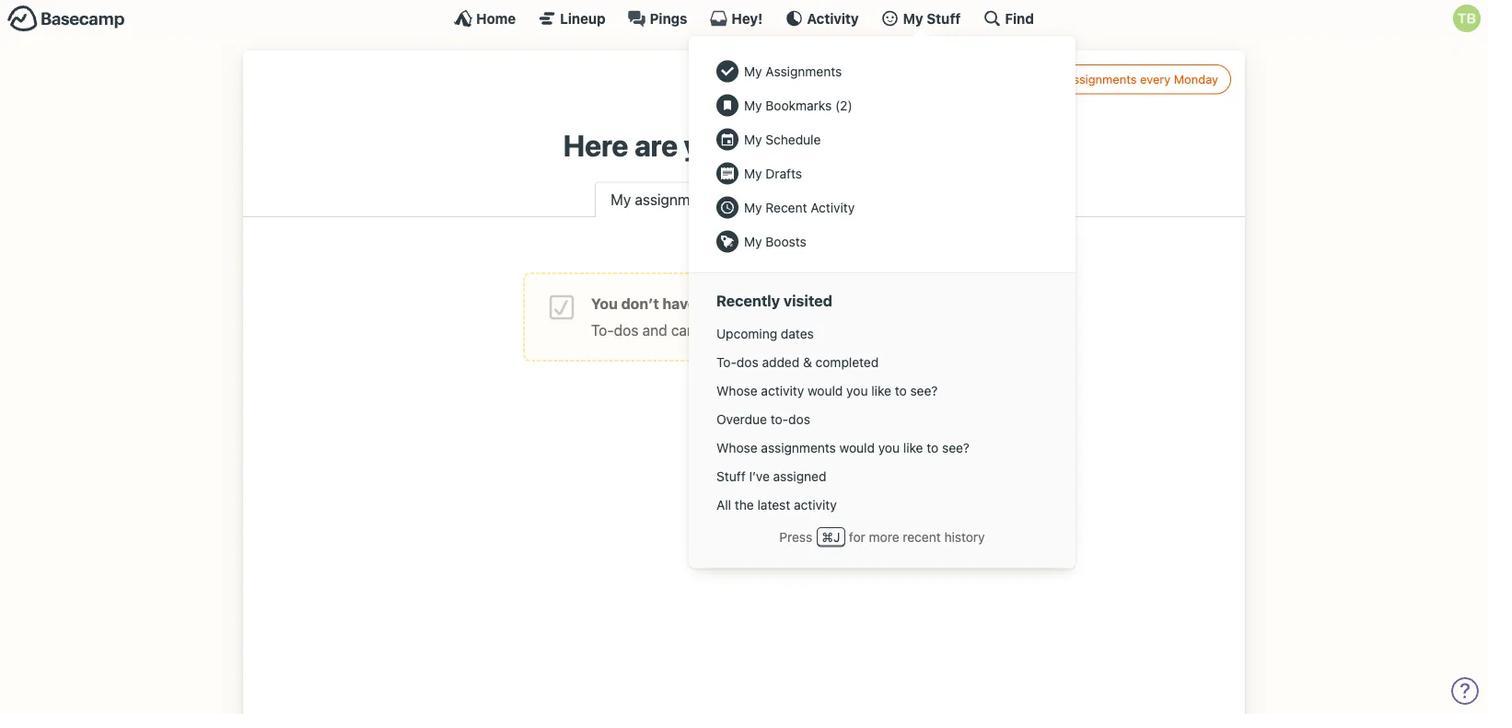 Task type: vqa. For each thing, say whether or not it's contained in the screenshot.
TO
yes



Task type: describe. For each thing, give the bounding box(es) containing it.
my drafts
[[744, 166, 802, 181]]

my for my assignments
[[744, 64, 762, 79]]

&
[[803, 355, 812, 370]]

recent
[[766, 200, 807, 215]]

1 vertical spatial dos
[[737, 355, 758, 370]]

assignments down are
[[635, 191, 719, 208]]

overdue
[[716, 412, 767, 427]]

you inside 'you don't have any assignments right now to-dos and cards assigned to you will show up here.'
[[793, 322, 817, 340]]

completed
[[816, 355, 879, 370]]

2 vertical spatial dos
[[788, 412, 810, 427]]

whose activity would you like to see? link
[[707, 377, 1057, 405]]

my drafts link
[[707, 157, 1057, 191]]

to- inside recently visited pages element
[[716, 355, 737, 370]]

upcoming dates
[[716, 326, 814, 341]]

stuff inside recently visited pages element
[[716, 469, 746, 484]]

to-dos added & completed link
[[707, 348, 1057, 377]]

for
[[849, 529, 865, 545]]

bookmarks
[[766, 98, 832, 113]]

dates
[[781, 326, 814, 341]]

main element
[[0, 0, 1488, 569]]

all the latest activity link
[[707, 491, 1057, 519]]

to for activity
[[895, 383, 907, 398]]

whose for whose activity would you like to see?
[[716, 383, 758, 398]]

pings
[[650, 10, 687, 26]]

upcoming dates link
[[707, 320, 1057, 348]]

all the latest activity
[[716, 497, 837, 513]]

home link
[[454, 9, 516, 28]]

press
[[779, 529, 812, 545]]

assigned inside 'you don't have any assignments right now to-dos and cards assigned to you will show up here.'
[[712, 322, 772, 340]]

assignments
[[766, 64, 842, 79]]

my schedule
[[744, 132, 821, 147]]

show
[[846, 322, 881, 340]]

0 vertical spatial stuff i've assigned link
[[738, 182, 892, 217]]

like for whose activity would you like to see?
[[871, 383, 891, 398]]

emailing my assignments every monday button
[[969, 64, 1231, 94]]

activity inside my stuff element
[[811, 200, 855, 215]]

my
[[1047, 72, 1063, 86]]

0 vertical spatial stuff i've assigned
[[753, 191, 876, 208]]

i've inside recently visited pages element
[[749, 469, 770, 484]]

recently visited
[[716, 292, 832, 310]]

my for my bookmarks (2)
[[744, 98, 762, 113]]

stuff inside dropdown button
[[927, 10, 961, 26]]

assignments inside button
[[1067, 72, 1137, 86]]

overdue to-dos
[[716, 412, 810, 427]]

added
[[762, 355, 800, 370]]

my recent activity link
[[707, 191, 1057, 225]]

hey! button
[[709, 9, 763, 28]]

my for my schedule
[[744, 132, 762, 147]]

assignments down (2)
[[750, 128, 925, 163]]

assignments inside 'you don't have any assignments right now to-dos and cards assigned to you will show up here.'
[[729, 295, 820, 313]]

like for whose assignments would you like to see?
[[903, 440, 923, 455]]

stuff i've assigned inside recently visited pages element
[[716, 469, 826, 484]]

activity link
[[785, 9, 859, 28]]

⌘ j for more recent history
[[822, 529, 985, 545]]

are
[[634, 128, 678, 163]]

0 vertical spatial activity
[[807, 10, 859, 26]]

whose for whose assignments would you like to see?
[[716, 440, 758, 455]]

overdue to-dos link
[[707, 405, 1057, 434]]

my for my assignments
[[611, 191, 631, 208]]

have
[[662, 295, 696, 313]]

cards
[[671, 322, 708, 340]]

assigned inside recently visited pages element
[[773, 469, 826, 484]]

would for activity
[[808, 383, 843, 398]]

see? for whose activity would you like to see?
[[910, 383, 938, 398]]

to-dos added & completed
[[716, 355, 879, 370]]

j
[[833, 529, 840, 545]]

more
[[869, 529, 899, 545]]

here.
[[906, 322, 940, 340]]

1 vertical spatial stuff i've assigned link
[[707, 462, 1057, 491]]

to- inside 'you don't have any assignments right now to-dos and cards assigned to you will show up here.'
[[591, 322, 614, 340]]



Task type: locate. For each thing, give the bounding box(es) containing it.
you down completed
[[846, 383, 868, 398]]

dos down whose activity would you like to see? on the bottom
[[788, 412, 810, 427]]

1 vertical spatial like
[[903, 440, 923, 455]]

my down here are your assignments
[[744, 166, 762, 181]]

stuff up all
[[716, 469, 746, 484]]

pings button
[[628, 9, 687, 28]]

home
[[476, 10, 516, 26]]

stuff i've assigned link
[[738, 182, 892, 217], [707, 462, 1057, 491]]

assignments up upcoming dates
[[729, 295, 820, 313]]

0 vertical spatial dos
[[614, 322, 638, 340]]

assignments down "to-"
[[761, 440, 836, 455]]

my stuff element
[[707, 54, 1057, 259]]

see? down to-dos added & completed link
[[910, 383, 938, 398]]

2 vertical spatial to
[[927, 440, 939, 455]]

drafts
[[766, 166, 802, 181]]

my
[[903, 10, 923, 26], [744, 64, 762, 79], [744, 98, 762, 113], [744, 132, 762, 147], [744, 166, 762, 181], [611, 191, 631, 208], [744, 200, 762, 215], [744, 234, 762, 249]]

1 horizontal spatial to-
[[716, 355, 737, 370]]

you don't have any assignments right now to-dos and cards assigned to you will show up here.
[[591, 295, 940, 340]]

1 horizontal spatial i've
[[790, 191, 813, 208]]

1 vertical spatial to
[[895, 383, 907, 398]]

recent
[[903, 529, 941, 545]]

1 vertical spatial stuff
[[753, 191, 786, 208]]

and
[[642, 322, 667, 340]]

whose assignments would you like to see? link
[[707, 434, 1057, 462]]

find button
[[983, 9, 1034, 28]]

1 vertical spatial whose
[[716, 440, 758, 455]]

0 vertical spatial to-
[[591, 322, 614, 340]]

my recent activity
[[744, 200, 855, 215]]

would
[[808, 383, 843, 398], [839, 440, 875, 455]]

like down the overdue to-dos link
[[903, 440, 923, 455]]

my assignments link
[[595, 182, 735, 218]]

lineup
[[560, 10, 606, 26]]

will
[[821, 322, 842, 340]]

i've up latest
[[749, 469, 770, 484]]

activity
[[807, 10, 859, 26], [811, 200, 855, 215]]

every
[[1140, 72, 1171, 86]]

assigned down recently
[[712, 322, 772, 340]]

switch accounts image
[[7, 5, 125, 33]]

assigned up my boosts link
[[817, 191, 876, 208]]

0 vertical spatial see?
[[910, 383, 938, 398]]

dos left and
[[614, 322, 638, 340]]

my down here
[[611, 191, 631, 208]]

my left assignments
[[744, 64, 762, 79]]

1 horizontal spatial dos
[[737, 355, 758, 370]]

see? down the overdue to-dos link
[[942, 440, 970, 455]]

you for assignments
[[878, 440, 900, 455]]

0 vertical spatial would
[[808, 383, 843, 398]]

⌘
[[822, 529, 833, 545]]

stuff
[[927, 10, 961, 26], [753, 191, 786, 208], [716, 469, 746, 484]]

here are your assignments
[[563, 128, 925, 163]]

whose
[[716, 383, 758, 398], [716, 440, 758, 455]]

0 vertical spatial activity
[[761, 383, 804, 398]]

my left recent
[[744, 200, 762, 215]]

1 vertical spatial i've
[[749, 469, 770, 484]]

my assignments
[[744, 64, 842, 79]]

1 vertical spatial activity
[[811, 200, 855, 215]]

tim burton image
[[1453, 5, 1481, 32]]

0 horizontal spatial dos
[[614, 322, 638, 340]]

my for my stuff
[[903, 10, 923, 26]]

0 vertical spatial whose
[[716, 383, 758, 398]]

my schedule link
[[707, 122, 1057, 157]]

stuff left find popup button
[[927, 10, 961, 26]]

0 vertical spatial assigned
[[817, 191, 876, 208]]

to for assignments
[[927, 440, 939, 455]]

to-
[[591, 322, 614, 340], [716, 355, 737, 370]]

my boosts
[[744, 234, 806, 249]]

my for my boosts
[[744, 234, 762, 249]]

2 horizontal spatial you
[[878, 440, 900, 455]]

2 horizontal spatial dos
[[788, 412, 810, 427]]

1 horizontal spatial see?
[[942, 440, 970, 455]]

2 whose from the top
[[716, 440, 758, 455]]

stuff i've assigned down the drafts
[[753, 191, 876, 208]]

(2)
[[835, 98, 852, 113]]

whose activity would you like to see?
[[716, 383, 938, 398]]

1 horizontal spatial to
[[895, 383, 907, 398]]

0 horizontal spatial stuff
[[716, 469, 746, 484]]

you
[[793, 322, 817, 340], [846, 383, 868, 398], [878, 440, 900, 455]]

my up my drafts
[[744, 132, 762, 147]]

activity up "⌘"
[[794, 497, 837, 513]]

0 horizontal spatial i've
[[749, 469, 770, 484]]

lineup link
[[538, 9, 606, 28]]

my up my assignments link
[[903, 10, 923, 26]]

1 horizontal spatial you
[[846, 383, 868, 398]]

schedule
[[766, 132, 821, 147]]

1 vertical spatial you
[[846, 383, 868, 398]]

2 vertical spatial assigned
[[773, 469, 826, 484]]

my up here are your assignments
[[744, 98, 762, 113]]

0 vertical spatial you
[[793, 322, 817, 340]]

recently visited pages element
[[707, 320, 1057, 519]]

the
[[735, 497, 754, 513]]

stuff i've assigned link down the drafts
[[738, 182, 892, 217]]

0 vertical spatial stuff
[[927, 10, 961, 26]]

up
[[885, 322, 902, 340]]

my assignments link
[[707, 54, 1057, 88]]

activity up assignments
[[807, 10, 859, 26]]

to-
[[771, 412, 788, 427]]

1 vertical spatial stuff i've assigned
[[716, 469, 826, 484]]

don't
[[621, 295, 659, 313]]

to- down you on the left of the page
[[591, 322, 614, 340]]

all
[[716, 497, 731, 513]]

2 vertical spatial you
[[878, 440, 900, 455]]

boosts
[[766, 234, 806, 249]]

right
[[824, 295, 858, 313]]

assignments
[[1067, 72, 1137, 86], [750, 128, 925, 163], [635, 191, 719, 208], [729, 295, 820, 313], [761, 440, 836, 455]]

recently
[[716, 292, 780, 310]]

my inside dropdown button
[[903, 10, 923, 26]]

any
[[700, 295, 725, 313]]

would for assignments
[[839, 440, 875, 455]]

latest
[[757, 497, 790, 513]]

see?
[[910, 383, 938, 398], [942, 440, 970, 455]]

dos inside 'you don't have any assignments right now to-dos and cards assigned to you will show up here.'
[[614, 322, 638, 340]]

activity right recent
[[811, 200, 855, 215]]

here
[[563, 128, 628, 163]]

0 horizontal spatial to-
[[591, 322, 614, 340]]

emailing
[[997, 72, 1043, 86]]

1 vertical spatial would
[[839, 440, 875, 455]]

1 vertical spatial activity
[[794, 497, 837, 513]]

assigned
[[817, 191, 876, 208], [712, 322, 772, 340], [773, 469, 826, 484]]

you down the overdue to-dos link
[[878, 440, 900, 455]]

my bookmarks (2)
[[744, 98, 852, 113]]

1 whose from the top
[[716, 383, 758, 398]]

would down &
[[808, 383, 843, 398]]

0 horizontal spatial see?
[[910, 383, 938, 398]]

activity
[[761, 383, 804, 398], [794, 497, 837, 513]]

2 vertical spatial stuff
[[716, 469, 746, 484]]

you
[[591, 295, 618, 313]]

0 vertical spatial to
[[776, 322, 789, 340]]

you left 'will'
[[793, 322, 817, 340]]

activity down added
[[761, 383, 804, 398]]

visited
[[784, 292, 832, 310]]

to down the overdue to-dos link
[[927, 440, 939, 455]]

1 vertical spatial assigned
[[712, 322, 772, 340]]

whose down overdue
[[716, 440, 758, 455]]

to down to-dos added & completed link
[[895, 383, 907, 398]]

to inside 'you don't have any assignments right now to-dos and cards assigned to you will show up here.'
[[776, 322, 789, 340]]

0 horizontal spatial to
[[776, 322, 789, 340]]

dos
[[614, 322, 638, 340], [737, 355, 758, 370], [788, 412, 810, 427]]

1 horizontal spatial like
[[903, 440, 923, 455]]

to down the recently visited
[[776, 322, 789, 340]]

0 horizontal spatial you
[[793, 322, 817, 340]]

dos down upcoming
[[737, 355, 758, 370]]

your
[[684, 128, 744, 163]]

my for my recent activity
[[744, 200, 762, 215]]

stuff i've assigned link down whose assignments would you like to see?
[[707, 462, 1057, 491]]

my boosts link
[[707, 225, 1057, 259]]

to- down upcoming
[[716, 355, 737, 370]]

monday
[[1174, 72, 1218, 86]]

whose assignments would you like to see?
[[716, 440, 970, 455]]

assigned up "all the latest activity"
[[773, 469, 826, 484]]

assignments inside recently visited pages element
[[761, 440, 836, 455]]

0 horizontal spatial like
[[871, 383, 891, 398]]

whose up overdue
[[716, 383, 758, 398]]

1 vertical spatial to-
[[716, 355, 737, 370]]

upcoming
[[716, 326, 777, 341]]

stuff i've assigned
[[753, 191, 876, 208], [716, 469, 826, 484]]

0 vertical spatial i've
[[790, 191, 813, 208]]

2 horizontal spatial stuff
[[927, 10, 961, 26]]

my assignments
[[611, 191, 719, 208]]

tim burton image
[[715, 69, 774, 128]]

emailing my assignments every monday
[[997, 72, 1218, 86]]

stuff i've assigned up latest
[[716, 469, 826, 484]]

1 horizontal spatial stuff
[[753, 191, 786, 208]]

you for activity
[[846, 383, 868, 398]]

see? for whose assignments would you like to see?
[[942, 440, 970, 455]]

i've
[[790, 191, 813, 208], [749, 469, 770, 484]]

stuff down my drafts
[[753, 191, 786, 208]]

my left boosts
[[744, 234, 762, 249]]

2 horizontal spatial to
[[927, 440, 939, 455]]

now
[[861, 295, 891, 313]]

would down the overdue to-dos link
[[839, 440, 875, 455]]

1 vertical spatial see?
[[942, 440, 970, 455]]

to
[[776, 322, 789, 340], [895, 383, 907, 398], [927, 440, 939, 455]]

like down to-dos added & completed link
[[871, 383, 891, 398]]

my for my drafts
[[744, 166, 762, 181]]

i've down the drafts
[[790, 191, 813, 208]]

hey!
[[732, 10, 763, 26]]

find
[[1005, 10, 1034, 26]]

history
[[944, 529, 985, 545]]

my stuff button
[[881, 9, 961, 28]]

my stuff
[[903, 10, 961, 26]]

0 vertical spatial like
[[871, 383, 891, 398]]

assignments right my
[[1067, 72, 1137, 86]]



